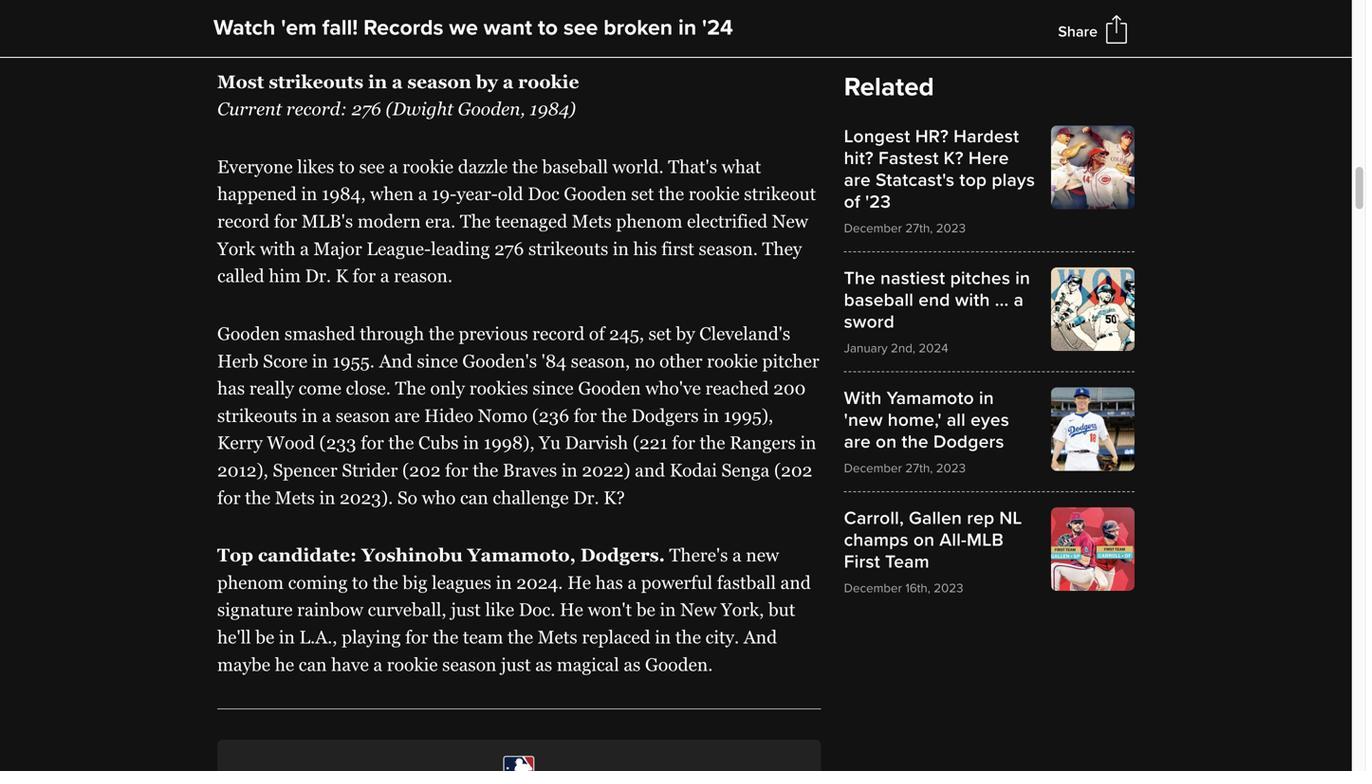 Task type: vqa. For each thing, say whether or not it's contained in the screenshot.
Lunáticos
no



Task type: describe. For each thing, give the bounding box(es) containing it.
the up kodai
[[700, 433, 726, 453]]

fastest
[[879, 148, 939, 169]]

fastball
[[717, 573, 776, 593]]

gooden smashed through the previous record of 245, set by cleveland's herb score in 1955. and since gooden's '84 season, no other rookie pitcher has really come close. the only rookies since gooden who've reached 200 strikeouts in a season are hideo nomo (236 for the dodgers in 1995), kerry wood (233 for the cubs in 1998), yu darvish (221 for the rangers in 2012), spencer strider (202 for the braves in 2022) and kodai senga (202 for the mets in 2023). so who can challenge dr. k?
[[217, 324, 820, 508]]

in up the come
[[312, 351, 328, 371]]

top
[[217, 545, 253, 566]]

to inside there's a new phenom coming to the big leagues in 2024. he has a powerful fastball and signature rainbow curveball, just like doc. he won't be in new york, but he'll be in l.a., playing for the team the mets replaced in the city. and maybe he can have a rookie season just as magical as gooden.
[[352, 573, 368, 593]]

(221
[[633, 433, 668, 453]]

245,
[[609, 324, 645, 344]]

all
[[947, 410, 966, 431]]

january
[[844, 341, 888, 356]]

we
[[449, 15, 478, 41]]

in up like
[[496, 573, 512, 593]]

can inside there's a new phenom coming to the big leagues in 2024. he has a powerful fastball and signature rainbow curveball, just like doc. he won't be in new york, but he'll be in l.a., playing for the team the mets replaced in the city. and maybe he can have a rookie season just as magical as gooden.
[[299, 655, 327, 675]]

276 inside most strikeouts in a season by a rookie current record: 276 (dwight gooden, 1984)
[[352, 99, 381, 119]]

16th,
[[906, 581, 931, 597]]

a up the gooden,
[[503, 71, 514, 92]]

1 vertical spatial he
[[560, 600, 584, 620]]

baseball inside the everyone likes to see a rookie dazzle the baseball world. that's what happened in 1984, when a 19-year-old doc gooden set the rookie strikeout record for mlb's modern era. the teenaged mets phenom electrified new york with a major league-leading 276 strikeouts in his first season. they called him dr. k for a reason.
[[543, 157, 608, 177]]

everyone likes to see a rookie dazzle the baseball world. that's what happened in 1984, when a 19-year-old doc gooden set the rookie strikeout record for mlb's modern era. the teenaged mets phenom electrified new york with a major league-leading 276 strikeouts in his first season. they called him dr. k for a reason.
[[217, 157, 817, 286]]

coming
[[288, 573, 348, 593]]

herb
[[217, 351, 259, 371]]

and inside there's a new phenom coming to the big leagues in 2024. he has a powerful fastball and signature rainbow curveball, just like doc. he won't be in new york, but he'll be in l.a., playing for the team the mets replaced in the city. and maybe he can have a rookie season just as magical as gooden.
[[744, 627, 777, 648]]

cubs
[[419, 433, 459, 453]]

the down that's
[[659, 184, 685, 204]]

a left 19-
[[418, 184, 428, 204]]

for up darvish
[[574, 406, 597, 426]]

rookie inside most strikeouts in a season by a rookie current record: 276 (dwight gooden, 1984)
[[518, 71, 579, 92]]

for right k at the top of page
[[353, 266, 376, 286]]

27th, inside longest hr? hardest hit? fastest k? here are statcast's top plays of '23 december 27th, 2023
[[906, 221, 933, 236]]

eyes
[[971, 410, 1010, 431]]

rookies
[[470, 378, 529, 399]]

the up old
[[512, 157, 538, 177]]

the inside the everyone likes to see a rookie dazzle the baseball world. that's what happened in 1984, when a 19-year-old doc gooden set the rookie strikeout record for mlb's modern era. the teenaged mets phenom electrified new york with a major league-leading 276 strikeouts in his first season. they called him dr. k for a reason.
[[460, 211, 491, 232]]

called
[[217, 266, 265, 286]]

mets inside the gooden smashed through the previous record of 245, set by cleveland's herb score in 1955. and since gooden's '84 season, no other rookie pitcher has really come close. the only rookies since gooden who've reached 200 strikeouts in a season are hideo nomo (236 for the dodgers in 1995), kerry wood (233 for the cubs in 1998), yu darvish (221 for the rangers in 2012), spencer strider (202 for the braves in 2022) and kodai senga (202 for the mets in 2023). so who can challenge dr. k?
[[275, 488, 315, 508]]

rep
[[967, 508, 995, 530]]

his
[[634, 239, 657, 259]]

the inside with yamamoto in 'new home,' all eyes are on the dodgers december 27th, 2023
[[902, 431, 929, 453]]

...
[[995, 290, 1009, 311]]

in right rangers
[[801, 433, 817, 453]]

only
[[430, 378, 465, 399]]

happened
[[217, 184, 297, 204]]

strikeouts inside the everyone likes to see a rookie dazzle the baseball world. that's what happened in 1984, when a 19-year-old doc gooden set the rookie strikeout record for mlb's modern era. the teenaged mets phenom electrified new york with a major league-leading 276 strikeouts in his first season. they called him dr. k for a reason.
[[529, 239, 609, 259]]

19-
[[432, 184, 457, 204]]

on inside carroll, gallen rep nl champs on all-mlb first team december 16th, 2023
[[914, 530, 935, 551]]

no
[[635, 351, 655, 371]]

there's
[[670, 545, 728, 566]]

2023 inside carroll, gallen rep nl champs on all-mlb first team december 16th, 2023
[[934, 581, 964, 597]]

the right through
[[429, 324, 455, 344]]

powerful
[[641, 573, 713, 593]]

k? inside the gooden smashed through the previous record of 245, set by cleveland's herb score in 1955. and since gooden's '84 season, no other rookie pitcher has really come close. the only rookies since gooden who've reached 200 strikeouts in a season are hideo nomo (236 for the dodgers in 1995), kerry wood (233 for the cubs in 1998), yu darvish (221 for the rangers in 2012), spencer strider (202 for the braves in 2022) and kodai senga (202 for the mets in 2023). so who can challenge dr. k?
[[604, 488, 625, 508]]

a left new
[[733, 545, 742, 566]]

gooden,
[[458, 99, 526, 119]]

rookie inside there's a new phenom coming to the big leagues in 2024. he has a powerful fastball and signature rainbow curveball, just like doc. he won't be in new york, but he'll be in l.a., playing for the team the mets replaced in the city. and maybe he can have a rookie season just as magical as gooden.
[[387, 655, 438, 675]]

hr?
[[916, 126, 949, 148]]

new
[[746, 545, 779, 566]]

of inside the gooden smashed through the previous record of 245, set by cleveland's herb score in 1955. and since gooden's '84 season, no other rookie pitcher has really come close. the only rookies since gooden who've reached 200 strikeouts in a season are hideo nomo (236 for the dodgers in 1995), kerry wood (233 for the cubs in 1998), yu darvish (221 for the rangers in 2012), spencer strider (202 for the braves in 2022) and kodai senga (202 for the mets in 2023). so who can challenge dr. k?
[[589, 324, 605, 344]]

december inside carroll, gallen rep nl champs on all-mlb first team december 16th, 2023
[[844, 581, 903, 597]]

curveball,
[[368, 600, 447, 620]]

can inside the gooden smashed through the previous record of 245, set by cleveland's herb score in 1955. and since gooden's '84 season, no other rookie pitcher has really come close. the only rookies since gooden who've reached 200 strikeouts in a season are hideo nomo (236 for the dodgers in 1995), kerry wood (233 for the cubs in 1998), yu darvish (221 for the rangers in 2012), spencer strider (202 for the braves in 2022) and kodai senga (202 for the mets in 2023). so who can challenge dr. k?
[[460, 488, 489, 508]]

gooden inside the everyone likes to see a rookie dazzle the baseball world. that's what happened in 1984, when a 19-year-old doc gooden set the rookie strikeout record for mlb's modern era. the teenaged mets phenom electrified new york with a major league-leading 276 strikeouts in his first season. they called him dr. k for a reason.
[[564, 184, 627, 204]]

a inside the nastiest pitches in baseball end with ... a sword january 2nd, 2024
[[1014, 290, 1024, 311]]

smashed
[[285, 324, 356, 344]]

in right the cubs
[[463, 433, 479, 453]]

rangers
[[730, 433, 796, 453]]

for up who
[[445, 460, 468, 481]]

watch
[[214, 15, 276, 41]]

other
[[660, 351, 703, 371]]

with inside the everyone likes to see a rookie dazzle the baseball world. that's what happened in 1984, when a 19-year-old doc gooden set the rookie strikeout record for mlb's modern era. the teenaged mets phenom electrified new york with a major league-leading 276 strikeouts in his first season. they called him dr. k for a reason.
[[260, 239, 296, 259]]

dodgers.
[[581, 545, 665, 566]]

world.
[[613, 157, 664, 177]]

yu
[[539, 433, 561, 453]]

pitcher
[[763, 351, 820, 371]]

electrified
[[687, 211, 768, 232]]

a down dodgers.
[[628, 573, 637, 593]]

carroll, gallen rep nl champs on all-mlb first team element
[[844, 508, 1135, 597]]

come
[[299, 378, 342, 399]]

2023 inside longest hr? hardest hit? fastest k? here are statcast's top plays of '23 december 27th, 2023
[[937, 221, 966, 236]]

champs
[[844, 530, 909, 551]]

replaced
[[582, 627, 651, 648]]

season,
[[571, 351, 630, 371]]

for up strider
[[361, 433, 384, 453]]

he
[[275, 655, 294, 675]]

are for hit?
[[844, 169, 871, 191]]

dr. inside the everyone likes to see a rookie dazzle the baseball world. that's what happened in 1984, when a 19-year-old doc gooden set the rookie strikeout record for mlb's modern era. the teenaged mets phenom electrified new york with a major league-leading 276 strikeouts in his first season. they called him dr. k for a reason.
[[305, 266, 331, 286]]

with inside the nastiest pitches in baseball end with ... a sword january 2nd, 2024
[[956, 290, 991, 311]]

watch 'em fall! records we want to see broken in '24
[[214, 15, 734, 41]]

challenge
[[493, 488, 569, 508]]

0 vertical spatial see
[[564, 15, 598, 41]]

0 vertical spatial to
[[538, 15, 558, 41]]

but
[[769, 600, 796, 620]]

reached
[[706, 378, 769, 399]]

in down the come
[[302, 406, 318, 426]]

1 vertical spatial just
[[501, 655, 531, 675]]

0 vertical spatial just
[[451, 600, 481, 620]]

pitches
[[951, 268, 1011, 290]]

york
[[217, 239, 256, 259]]

kerry
[[217, 433, 263, 453]]

in up gooden.
[[655, 627, 671, 648]]

kodai
[[670, 460, 717, 481]]

magical
[[557, 655, 620, 675]]

doc.
[[519, 600, 556, 620]]

276 inside the everyone likes to see a rookie dazzle the baseball world. that's what happened in 1984, when a 19-year-old doc gooden set the rookie strikeout record for mlb's modern era. the teenaged mets phenom electrified new york with a major league-leading 276 strikeouts in his first season. they called him dr. k for a reason.
[[495, 239, 524, 259]]

in left his
[[613, 239, 629, 259]]

the down the doc.
[[508, 627, 534, 648]]

home,'
[[888, 410, 942, 431]]

'em
[[281, 15, 317, 41]]

200
[[774, 378, 806, 399]]

set inside the everyone likes to see a rookie dazzle the baseball world. that's what happened in 1984, when a 19-year-old doc gooden set the rookie strikeout record for mlb's modern era. the teenaged mets phenom electrified new york with a major league-leading 276 strikeouts in his first season. they called him dr. k for a reason.
[[631, 184, 654, 204]]

strikeouts inside most strikeouts in a season by a rookie current record: 276 (dwight gooden, 1984)
[[269, 71, 364, 92]]

2012),
[[217, 460, 268, 481]]

leading
[[431, 239, 490, 259]]

and inside there's a new phenom coming to the big leagues in 2024. he has a powerful fastball and signature rainbow curveball, just like doc. he won't be in new york, but he'll be in l.a., playing for the team the mets replaced in the city. and maybe he can have a rookie season just as magical as gooden.
[[781, 573, 811, 593]]

the left team
[[433, 627, 459, 648]]

and inside the gooden smashed through the previous record of 245, set by cleveland's herb score in 1955. and since gooden's '84 season, no other rookie pitcher has really come close. the only rookies since gooden who've reached 200 strikeouts in a season are hideo nomo (236 for the dodgers in 1995), kerry wood (233 for the cubs in 1998), yu darvish (221 for the rangers in 2012), spencer strider (202 for the braves in 2022) and kodai senga (202 for the mets in 2023). so who can challenge dr. k?
[[379, 351, 413, 371]]

records
[[364, 15, 444, 41]]

what
[[722, 157, 762, 177]]

city.
[[706, 627, 740, 648]]

doc
[[528, 184, 560, 204]]

they
[[763, 239, 802, 259]]

season.
[[699, 239, 758, 259]]

sword
[[844, 311, 895, 333]]

0 horizontal spatial since
[[417, 351, 458, 371]]

longest hr? hardest hit? fastest k? here are statcast's top plays of '23 element
[[844, 126, 1135, 236]]

to inside the everyone likes to see a rookie dazzle the baseball world. that's what happened in 1984, when a 19-year-old doc gooden set the rookie strikeout record for mlb's modern era. the teenaged mets phenom electrified new york with a major league-leading 276 strikeouts in his first season. they called him dr. k for a reason.
[[339, 157, 355, 177]]

hit?
[[844, 148, 874, 169]]

27th, inside with yamamoto in 'new home,' all eyes are on the dodgers december 27th, 2023
[[906, 461, 933, 476]]

york,
[[721, 600, 764, 620]]

all-
[[940, 530, 967, 551]]

here
[[969, 148, 1010, 169]]

for down happened
[[274, 211, 297, 232]]

hardest
[[954, 126, 1020, 148]]

record inside the gooden smashed through the previous record of 245, set by cleveland's herb score in 1955. and since gooden's '84 season, no other rookie pitcher has really come close. the only rookies since gooden who've reached 200 strikeouts in a season are hideo nomo (236 for the dodgers in 1995), kerry wood (233 for the cubs in 1998), yu darvish (221 for the rangers in 2012), spencer strider (202 for the braves in 2022) and kodai senga (202 for the mets in 2023). so who can challenge dr. k?
[[533, 324, 585, 344]]

nomo
[[478, 406, 528, 426]]

the down the 2012), on the bottom of page
[[245, 488, 271, 508]]

a left major
[[300, 239, 309, 259]]

first
[[662, 239, 695, 259]]

close.
[[346, 378, 391, 399]]

has inside the gooden smashed through the previous record of 245, set by cleveland's herb score in 1955. and since gooden's '84 season, no other rookie pitcher has really come close. the only rookies since gooden who've reached 200 strikeouts in a season are hideo nomo (236 for the dodgers in 1995), kerry wood (233 for the cubs in 1998), yu darvish (221 for the rangers in 2012), spencer strider (202 for the braves in 2022) and kodai senga (202 for the mets in 2023). so who can challenge dr. k?
[[217, 378, 245, 399]]

2 as from the left
[[624, 655, 641, 675]]

in inside the nastiest pitches in baseball end with ... a sword january 2nd, 2024
[[1016, 268, 1031, 290]]

current
[[217, 99, 282, 119]]

a inside the gooden smashed through the previous record of 245, set by cleveland's herb score in 1955. and since gooden's '84 season, no other rookie pitcher has really come close. the only rookies since gooden who've reached 200 strikeouts in a season are hideo nomo (236 for the dodgers in 1995), kerry wood (233 for the cubs in 1998), yu darvish (221 for the rangers in 2012), spencer strider (202 for the braves in 2022) and kodai senga (202 for the mets in 2023). so who can challenge dr. k?
[[322, 406, 331, 426]]

'84
[[542, 351, 567, 371]]

through
[[360, 324, 424, 344]]

the up darvish
[[602, 406, 627, 426]]



Task type: locate. For each thing, give the bounding box(es) containing it.
0 horizontal spatial (202
[[402, 460, 441, 481]]

baseball up doc
[[543, 157, 608, 177]]

2023 inside with yamamoto in 'new home,' all eyes are on the dodgers december 27th, 2023
[[937, 461, 966, 476]]

2024.
[[517, 573, 563, 593]]

1 vertical spatial 27th,
[[906, 461, 933, 476]]

the inside the nastiest pitches in baseball end with ... a sword january 2nd, 2024
[[844, 268, 876, 290]]

can down l.a.,
[[299, 655, 327, 675]]

0 vertical spatial the
[[460, 211, 491, 232]]

0 vertical spatial and
[[635, 460, 666, 481]]

want
[[484, 15, 533, 41]]

k? down 2022)
[[604, 488, 625, 508]]

strikeouts
[[269, 71, 364, 92], [529, 239, 609, 259], [217, 406, 297, 426]]

new inside the everyone likes to see a rookie dazzle the baseball world. that's what happened in 1984, when a 19-year-old doc gooden set the rookie strikeout record for mlb's modern era. the teenaged mets phenom electrified new york with a major league-leading 276 strikeouts in his first season. they called him dr. k for a reason.
[[772, 211, 809, 232]]

1 vertical spatial record
[[533, 324, 585, 344]]

mets right teenaged
[[572, 211, 612, 232]]

mlb media player group
[[217, 0, 822, 38]]

season up (dwight
[[408, 71, 472, 92]]

'new
[[844, 410, 883, 431]]

are inside with yamamoto in 'new home,' all eyes are on the dodgers december 27th, 2023
[[844, 431, 871, 453]]

strikeouts down really
[[217, 406, 297, 426]]

gallen
[[909, 508, 963, 530]]

1 horizontal spatial new
[[772, 211, 809, 232]]

longest
[[844, 126, 911, 148]]

and down york,
[[744, 627, 777, 648]]

0 horizontal spatial with
[[260, 239, 296, 259]]

dodgers inside with yamamoto in 'new home,' all eyes are on the dodgers december 27th, 2023
[[934, 431, 1005, 453]]

phenom inside there's a new phenom coming to the big leagues in 2024. he has a powerful fastball and signature rainbow curveball, just like doc. he won't be in new york, but he'll be in l.a., playing for the team the mets replaced in the city. and maybe he can have a rookie season just as magical as gooden.
[[217, 573, 284, 593]]

set inside the gooden smashed through the previous record of 245, set by cleveland's herb score in 1955. and since gooden's '84 season, no other rookie pitcher has really come close. the only rookies since gooden who've reached 200 strikeouts in a season are hideo nomo (236 for the dodgers in 1995), kerry wood (233 for the cubs in 1998), yu darvish (221 for the rangers in 2012), spencer strider (202 for the braves in 2022) and kodai senga (202 for the mets in 2023). so who can challenge dr. k?
[[649, 324, 672, 344]]

longest hr? hardest hit? fastest k? here are statcast's top plays of '23 december 27th, 2023
[[844, 126, 1036, 236]]

related
[[844, 71, 935, 103]]

276 right the record:
[[352, 99, 381, 119]]

see left 'broken'
[[564, 15, 598, 41]]

are inside longest hr? hardest hit? fastest k? here are statcast's top plays of '23 december 27th, 2023
[[844, 169, 871, 191]]

rookie
[[518, 71, 579, 92], [403, 157, 454, 177], [689, 184, 740, 204], [707, 351, 758, 371], [387, 655, 438, 675]]

by up the gooden,
[[476, 71, 498, 92]]

for inside there's a new phenom coming to the big leagues in 2024. he has a powerful fastball and signature rainbow curveball, just like doc. he won't be in new york, but he'll be in l.a., playing for the team the mets replaced in the city. and maybe he can have a rookie season just as magical as gooden.
[[405, 627, 429, 648]]

and down the (221
[[635, 460, 666, 481]]

are up the cubs
[[395, 406, 420, 426]]

0 horizontal spatial phenom
[[217, 573, 284, 593]]

1 horizontal spatial dodgers
[[934, 431, 1005, 453]]

most
[[217, 71, 264, 92]]

0 horizontal spatial record
[[217, 211, 270, 232]]

27th, down home,'
[[906, 461, 933, 476]]

the left the cubs
[[389, 433, 414, 453]]

2 vertical spatial mets
[[538, 627, 578, 648]]

0 horizontal spatial can
[[299, 655, 327, 675]]

dr. down 2022)
[[573, 488, 600, 508]]

baseball inside the nastiest pitches in baseball end with ... a sword january 2nd, 2024
[[844, 290, 914, 311]]

likes
[[297, 157, 334, 177]]

the inside the gooden smashed through the previous record of 245, set by cleveland's herb score in 1955. and since gooden's '84 season, no other rookie pitcher has really come close. the only rookies since gooden who've reached 200 strikeouts in a season are hideo nomo (236 for the dodgers in 1995), kerry wood (233 for the cubs in 1998), yu darvish (221 for the rangers in 2012), spencer strider (202 for the braves in 2022) and kodai senga (202 for the mets in 2023). so who can challenge dr. k?
[[395, 378, 426, 399]]

mets down the doc.
[[538, 627, 578, 648]]

1 december from the top
[[844, 221, 903, 236]]

by inside most strikeouts in a season by a rookie current record: 276 (dwight gooden, 1984)
[[476, 71, 498, 92]]

and down through
[[379, 351, 413, 371]]

by up other
[[676, 324, 695, 344]]

the up gooden.
[[676, 627, 701, 648]]

(202 up so
[[402, 460, 441, 481]]

has up won't
[[596, 573, 623, 593]]

reason.
[[394, 266, 453, 286]]

december inside with yamamoto in 'new home,' all eyes are on the dodgers december 27th, 2023
[[844, 461, 903, 476]]

1 horizontal spatial and
[[781, 573, 811, 593]]

0 vertical spatial be
[[637, 600, 656, 620]]

since
[[417, 351, 458, 371], [533, 378, 574, 399]]

0 vertical spatial has
[[217, 378, 245, 399]]

0 horizontal spatial new
[[681, 600, 717, 620]]

a up (dwight
[[392, 71, 403, 92]]

season inside there's a new phenom coming to the big leagues in 2024. he has a powerful fastball and signature rainbow curveball, just like doc. he won't be in new york, but he'll be in l.a., playing for the team the mets replaced in the city. and maybe he can have a rookie season just as magical as gooden.
[[442, 655, 497, 675]]

rookie up 1984)
[[518, 71, 579, 92]]

rookie up 19-
[[403, 157, 454, 177]]

in inside with yamamoto in 'new home,' all eyes are on the dodgers december 27th, 2023
[[980, 388, 995, 410]]

1 horizontal spatial on
[[914, 530, 935, 551]]

plays
[[992, 169, 1036, 191]]

0 horizontal spatial see
[[359, 157, 385, 177]]

1 as from the left
[[536, 655, 553, 675]]

the left big
[[373, 573, 398, 593]]

new up they
[[772, 211, 809, 232]]

rainbow
[[297, 600, 363, 620]]

december inside longest hr? hardest hit? fastest k? here are statcast's top plays of '23 december 27th, 2023
[[844, 221, 903, 236]]

0 horizontal spatial be
[[256, 627, 275, 648]]

phenom
[[616, 211, 683, 232], [217, 573, 284, 593]]

score
[[263, 351, 308, 371]]

record inside the everyone likes to see a rookie dazzle the baseball world. that's what happened in 1984, when a 19-year-old doc gooden set the rookie strikeout record for mlb's modern era. the teenaged mets phenom electrified new york with a major league-leading 276 strikeouts in his first season. they called him dr. k for a reason.
[[217, 211, 270, 232]]

carroll, gallen rep nl champs on all-mlb first team december 16th, 2023
[[844, 508, 1023, 597]]

strikeout
[[744, 184, 817, 204]]

in inside most strikeouts in a season by a rookie current record: 276 (dwight gooden, 1984)
[[368, 71, 387, 92]]

0 vertical spatial with
[[260, 239, 296, 259]]

share
[[1059, 23, 1098, 41]]

0 horizontal spatial on
[[876, 431, 897, 453]]

and inside the gooden smashed through the previous record of 245, set by cleveland's herb score in 1955. and since gooden's '84 season, no other rookie pitcher has really come close. the only rookies since gooden who've reached 200 strikeouts in a season are hideo nomo (236 for the dodgers in 1995), kerry wood (233 for the cubs in 1998), yu darvish (221 for the rangers in 2012), spencer strider (202 for the braves in 2022) and kodai senga (202 for the mets in 2023). so who can challenge dr. k?
[[635, 460, 666, 481]]

1 vertical spatial see
[[359, 157, 385, 177]]

won't
[[588, 600, 632, 620]]

record:
[[286, 99, 347, 119]]

in down 'powerful'
[[660, 600, 676, 620]]

0 vertical spatial 27th,
[[906, 221, 933, 236]]

gooden's
[[463, 351, 537, 371]]

be
[[637, 600, 656, 620], [256, 627, 275, 648]]

2 vertical spatial strikeouts
[[217, 406, 297, 426]]

who
[[422, 488, 456, 508]]

dodgers inside the gooden smashed through the previous record of 245, set by cleveland's herb score in 1955. and since gooden's '84 season, no other rookie pitcher has really come close. the only rookies since gooden who've reached 200 strikeouts in a season are hideo nomo (236 for the dodgers in 1995), kerry wood (233 for the cubs in 1998), yu darvish (221 for the rangers in 2012), spencer strider (202 for the braves in 2022) and kodai senga (202 for the mets in 2023). so who can challenge dr. k?
[[632, 406, 699, 426]]

who've
[[646, 378, 701, 399]]

broken
[[604, 15, 673, 41]]

with up him
[[260, 239, 296, 259]]

darvish
[[565, 433, 629, 453]]

have
[[331, 655, 369, 675]]

hideo
[[424, 406, 474, 426]]

set down world.
[[631, 184, 654, 204]]

0 vertical spatial gooden
[[564, 184, 627, 204]]

0 vertical spatial of
[[844, 191, 861, 213]]

playing
[[342, 627, 401, 648]]

0 vertical spatial he
[[568, 573, 591, 593]]

0 vertical spatial can
[[460, 488, 489, 508]]

1 horizontal spatial k?
[[944, 148, 964, 169]]

0 horizontal spatial the
[[395, 378, 426, 399]]

0 vertical spatial on
[[876, 431, 897, 453]]

1 vertical spatial season
[[336, 406, 390, 426]]

0 vertical spatial are
[[844, 169, 871, 191]]

1 vertical spatial dodgers
[[934, 431, 1005, 453]]

december down '23
[[844, 221, 903, 236]]

the left only at left
[[395, 378, 426, 399]]

2023 down top
[[937, 221, 966, 236]]

in up 'he'
[[279, 627, 295, 648]]

1 vertical spatial with
[[956, 290, 991, 311]]

baseball
[[543, 157, 608, 177], [844, 290, 914, 311]]

he right 2024.
[[568, 573, 591, 593]]

year-
[[457, 184, 498, 204]]

1 vertical spatial set
[[649, 324, 672, 344]]

gooden up herb
[[217, 324, 280, 344]]

1 vertical spatial gooden
[[217, 324, 280, 344]]

0 horizontal spatial dodgers
[[632, 406, 699, 426]]

like
[[485, 600, 515, 620]]

1 vertical spatial has
[[596, 573, 623, 593]]

2 december from the top
[[844, 461, 903, 476]]

0 vertical spatial record
[[217, 211, 270, 232]]

1 horizontal spatial baseball
[[844, 290, 914, 311]]

1 horizontal spatial and
[[744, 627, 777, 648]]

season down "close."
[[336, 406, 390, 426]]

dazzle
[[458, 157, 508, 177]]

in left 2022)
[[562, 460, 578, 481]]

1 horizontal spatial be
[[637, 600, 656, 620]]

dodgers down yamamoto
[[934, 431, 1005, 453]]

1 vertical spatial 276
[[495, 239, 524, 259]]

0 vertical spatial since
[[417, 351, 458, 371]]

0 vertical spatial k?
[[944, 148, 964, 169]]

0 horizontal spatial by
[[476, 71, 498, 92]]

0 vertical spatial baseball
[[543, 157, 608, 177]]

gooden down season,
[[578, 378, 641, 399]]

0 horizontal spatial and
[[379, 351, 413, 371]]

a right have at the bottom
[[373, 655, 383, 675]]

december down 'first'
[[844, 581, 903, 597]]

are for 'new
[[844, 431, 871, 453]]

1 horizontal spatial by
[[676, 324, 695, 344]]

yamamoto,
[[468, 545, 576, 566]]

2nd,
[[891, 341, 916, 356]]

signature
[[217, 600, 293, 620]]

1 vertical spatial new
[[681, 600, 717, 620]]

a down the come
[[322, 406, 331, 426]]

2 (202 from the left
[[774, 460, 813, 481]]

in left '24
[[679, 15, 697, 41]]

share button
[[1059, 23, 1098, 41]]

276 down teenaged
[[495, 239, 524, 259]]

0 vertical spatial set
[[631, 184, 654, 204]]

on
[[876, 431, 897, 453], [914, 530, 935, 551]]

0 vertical spatial and
[[379, 351, 413, 371]]

when
[[370, 184, 414, 204]]

2023
[[937, 221, 966, 236], [937, 461, 966, 476], [934, 581, 964, 597]]

to right "want"
[[538, 15, 558, 41]]

1 horizontal spatial dr.
[[573, 488, 600, 508]]

mets inside the everyone likes to see a rookie dazzle the baseball world. that's what happened in 1984, when a 19-year-old doc gooden set the rookie strikeout record for mlb's modern era. the teenaged mets phenom electrified new york with a major league-leading 276 strikeouts in his first season. they called him dr. k for a reason.
[[572, 211, 612, 232]]

wood
[[267, 433, 315, 453]]

2023 right 16th,
[[934, 581, 964, 597]]

has inside there's a new phenom coming to the big leagues in 2024. he has a powerful fastball and signature rainbow curveball, just like doc. he won't be in new york, but he'll be in l.a., playing for the team the mets replaced in the city. and maybe he can have a rookie season just as magical as gooden.
[[596, 573, 623, 593]]

1 horizontal spatial the
[[460, 211, 491, 232]]

strikeouts inside the gooden smashed through the previous record of 245, set by cleveland's herb score in 1955. and since gooden's '84 season, no other rookie pitcher has really come close. the only rookies since gooden who've reached 200 strikeouts in a season are hideo nomo (236 for the dodgers in 1995), kerry wood (233 for the cubs in 1998), yu darvish (221 for the rangers in 2012), spencer strider (202 for the braves in 2022) and kodai senga (202 for the mets in 2023). so who can challenge dr. k?
[[217, 406, 297, 426]]

new down 'powerful'
[[681, 600, 717, 620]]

(202 down rangers
[[774, 460, 813, 481]]

era.
[[425, 211, 456, 232]]

1 vertical spatial by
[[676, 324, 695, 344]]

on left all-
[[914, 530, 935, 551]]

by inside the gooden smashed through the previous record of 245, set by cleveland's herb score in 1955. and since gooden's '84 season, no other rookie pitcher has really come close. the only rookies since gooden who've reached 200 strikeouts in a season are hideo nomo (236 for the dodgers in 1995), kerry wood (233 for the cubs in 1998), yu darvish (221 for the rangers in 2012), spencer strider (202 for the braves in 2022) and kodai senga (202 for the mets in 2023). so who can challenge dr. k?
[[676, 324, 695, 344]]

the down year-
[[460, 211, 491, 232]]

to up rainbow
[[352, 573, 368, 593]]

in left 1995),
[[703, 406, 720, 426]]

in down likes
[[301, 184, 317, 204]]

1 vertical spatial be
[[256, 627, 275, 648]]

2022)
[[582, 460, 631, 481]]

2 vertical spatial the
[[395, 378, 426, 399]]

1 (202 from the left
[[402, 460, 441, 481]]

has down herb
[[217, 378, 245, 399]]

be right won't
[[637, 600, 656, 620]]

1 vertical spatial the
[[844, 268, 876, 290]]

in down the "spencer"
[[319, 488, 335, 508]]

1 vertical spatial baseball
[[844, 290, 914, 311]]

2 vertical spatial december
[[844, 581, 903, 597]]

mlb's
[[302, 211, 353, 232]]

of inside longest hr? hardest hit? fastest k? here are statcast's top plays of '23 december 27th, 2023
[[844, 191, 861, 213]]

and up the but
[[781, 573, 811, 593]]

1 vertical spatial dr.
[[573, 488, 600, 508]]

a up when
[[389, 157, 398, 177]]

see inside the everyone likes to see a rookie dazzle the baseball world. that's what happened in 1984, when a 19-year-old doc gooden set the rookie strikeout record for mlb's modern era. the teenaged mets phenom electrified new york with a major league-leading 276 strikeouts in his first season. they called him dr. k for a reason.
[[359, 157, 385, 177]]

on down with
[[876, 431, 897, 453]]

2023 down all
[[937, 461, 966, 476]]

statcast's
[[876, 169, 955, 191]]

so
[[398, 488, 418, 508]]

december down 'new
[[844, 461, 903, 476]]

major
[[314, 239, 362, 259]]

1 vertical spatial and
[[744, 627, 777, 648]]

2 vertical spatial 2023
[[934, 581, 964, 597]]

1 horizontal spatial just
[[501, 655, 531, 675]]

l.a.,
[[299, 627, 337, 648]]

be down signature
[[256, 627, 275, 648]]

new inside there's a new phenom coming to the big leagues in 2024. he has a powerful fastball and signature rainbow curveball, just like doc. he won't be in new york, but he'll be in l.a., playing for the team the mets replaced in the city. and maybe he can have a rookie season just as magical as gooden.
[[681, 600, 717, 620]]

2 vertical spatial are
[[844, 431, 871, 453]]

the nastiest pitches in baseball end with ... a sword january 2nd, 2024
[[844, 268, 1031, 356]]

rookie up reached
[[707, 351, 758, 371]]

since down '84
[[533, 378, 574, 399]]

1 horizontal spatial can
[[460, 488, 489, 508]]

season down team
[[442, 655, 497, 675]]

k? inside longest hr? hardest hit? fastest k? here are statcast's top plays of '23 december 27th, 2023
[[944, 148, 964, 169]]

1 vertical spatial can
[[299, 655, 327, 675]]

a right "..."
[[1014, 290, 1024, 311]]

with yamamoto in 'new home,' all eyes are on the dodgers element
[[844, 388, 1135, 476]]

season inside the gooden smashed through the previous record of 245, set by cleveland's herb score in 1955. and since gooden's '84 season, no other rookie pitcher has really come close. the only rookies since gooden who've reached 200 strikeouts in a season are hideo nomo (236 for the dodgers in 1995), kerry wood (233 for the cubs in 1998), yu darvish (221 for the rangers in 2012), spencer strider (202 for the braves in 2022) and kodai senga (202 for the mets in 2023). so who can challenge dr. k?
[[336, 406, 390, 426]]

rookie up electrified
[[689, 184, 740, 204]]

everyone
[[217, 157, 293, 177]]

1 27th, from the top
[[906, 221, 933, 236]]

are inside the gooden smashed through the previous record of 245, set by cleveland's herb score in 1955. and since gooden's '84 season, no other rookie pitcher has really come close. the only rookies since gooden who've reached 200 strikeouts in a season are hideo nomo (236 for the dodgers in 1995), kerry wood (233 for the cubs in 1998), yu darvish (221 for the rangers in 2012), spencer strider (202 for the braves in 2022) and kodai senga (202 for the mets in 2023). so who can challenge dr. k?
[[395, 406, 420, 426]]

the nastiest pitches in baseball end with ... a sword element
[[844, 268, 1135, 356]]

for down curveball, at bottom
[[405, 627, 429, 648]]

leagues
[[432, 573, 492, 593]]

as left magical
[[536, 655, 553, 675]]

end
[[919, 290, 951, 311]]

old
[[498, 184, 524, 204]]

1 vertical spatial december
[[844, 461, 903, 476]]

0 vertical spatial new
[[772, 211, 809, 232]]

1 horizontal spatial phenom
[[616, 211, 683, 232]]

on inside with yamamoto in 'new home,' all eyes are on the dodgers december 27th, 2023
[[876, 431, 897, 453]]

new
[[772, 211, 809, 232], [681, 600, 717, 620]]

rookie inside the gooden smashed through the previous record of 245, set by cleveland's herb score in 1955. and since gooden's '84 season, no other rookie pitcher has really come close. the only rookies since gooden who've reached 200 strikeouts in a season are hideo nomo (236 for the dodgers in 1995), kerry wood (233 for the cubs in 1998), yu darvish (221 for the rangers in 2012), spencer strider (202 for the braves in 2022) and kodai senga (202 for the mets in 2023). so who can challenge dr. k?
[[707, 351, 758, 371]]

season inside most strikeouts in a season by a rookie current record: 276 (dwight gooden, 1984)
[[408, 71, 472, 92]]

for up kodai
[[672, 433, 696, 453]]

with
[[260, 239, 296, 259], [956, 290, 991, 311]]

0 horizontal spatial just
[[451, 600, 481, 620]]

1 vertical spatial k?
[[604, 488, 625, 508]]

him
[[269, 266, 301, 286]]

27th, down statcast's at the top of the page
[[906, 221, 933, 236]]

can right who
[[460, 488, 489, 508]]

0 vertical spatial season
[[408, 71, 472, 92]]

league-
[[367, 239, 431, 259]]

0 vertical spatial mets
[[572, 211, 612, 232]]

(202
[[402, 460, 441, 481], [774, 460, 813, 481]]

the down yamamoto
[[902, 431, 929, 453]]

1 vertical spatial of
[[589, 324, 605, 344]]

1 horizontal spatial 276
[[495, 239, 524, 259]]

for down the 2012), on the bottom of page
[[217, 488, 241, 508]]

strikeouts up the record:
[[269, 71, 364, 92]]

of
[[844, 191, 861, 213], [589, 324, 605, 344]]

(dwight
[[386, 99, 454, 119]]

baseball up january
[[844, 290, 914, 311]]

2 27th, from the top
[[906, 461, 933, 476]]

the
[[512, 157, 538, 177], [659, 184, 685, 204], [429, 324, 455, 344], [602, 406, 627, 426], [902, 431, 929, 453], [389, 433, 414, 453], [700, 433, 726, 453], [473, 460, 499, 481], [245, 488, 271, 508], [373, 573, 398, 593], [433, 627, 459, 648], [508, 627, 534, 648], [676, 627, 701, 648]]

modern
[[358, 211, 421, 232]]

phenom inside the everyone likes to see a rookie dazzle the baseball world. that's what happened in 1984, when a 19-year-old doc gooden set the rookie strikeout record for mlb's modern era. the teenaged mets phenom electrified new york with a major league-leading 276 strikeouts in his first season. they called him dr. k for a reason.
[[616, 211, 683, 232]]

1 vertical spatial mets
[[275, 488, 315, 508]]

1 horizontal spatial of
[[844, 191, 861, 213]]

phenom up signature
[[217, 573, 284, 593]]

0 horizontal spatial and
[[635, 460, 666, 481]]

0 horizontal spatial of
[[589, 324, 605, 344]]

first
[[844, 551, 881, 573]]

0 horizontal spatial baseball
[[543, 157, 608, 177]]

of left '23
[[844, 191, 861, 213]]

maybe
[[217, 655, 271, 675]]

season
[[408, 71, 472, 92], [336, 406, 390, 426], [442, 655, 497, 675]]

1 vertical spatial on
[[914, 530, 935, 551]]

0 horizontal spatial 276
[[352, 99, 381, 119]]

nastiest
[[881, 268, 946, 290]]

are
[[844, 169, 871, 191], [395, 406, 420, 426], [844, 431, 871, 453]]

1 vertical spatial since
[[533, 378, 574, 399]]

2 vertical spatial gooden
[[578, 378, 641, 399]]

0 vertical spatial phenom
[[616, 211, 683, 232]]

0 vertical spatial by
[[476, 71, 498, 92]]

the down 1998),
[[473, 460, 499, 481]]

0 horizontal spatial has
[[217, 378, 245, 399]]

3 december from the top
[[844, 581, 903, 597]]

to up 1984,
[[339, 157, 355, 177]]

the up sword
[[844, 268, 876, 290]]

k? left the here
[[944, 148, 964, 169]]

1984)
[[530, 99, 576, 119]]

0 vertical spatial dodgers
[[632, 406, 699, 426]]

are down longest
[[844, 169, 871, 191]]

2024
[[919, 341, 949, 356]]

phenom up his
[[616, 211, 683, 232]]

gooden
[[564, 184, 627, 204], [217, 324, 280, 344], [578, 378, 641, 399]]

1 horizontal spatial since
[[533, 378, 574, 399]]

a down league-
[[380, 266, 390, 286]]

set
[[631, 184, 654, 204], [649, 324, 672, 344]]

braves
[[503, 460, 557, 481]]

there's a new phenom coming to the big leagues in 2024. he has a powerful fastball and signature rainbow curveball, just like doc. he won't be in new york, but he'll be in l.a., playing for the team the mets replaced in the city. and maybe he can have a rookie season just as magical as gooden.
[[217, 545, 811, 675]]

mets inside there's a new phenom coming to the big leagues in 2024. he has a powerful fastball and signature rainbow curveball, just like doc. he won't be in new york, but he'll be in l.a., playing for the team the mets replaced in the city. and maybe he can have a rookie season just as magical as gooden.
[[538, 627, 578, 648]]

1 vertical spatial phenom
[[217, 573, 284, 593]]

really
[[249, 378, 294, 399]]

dr. inside the gooden smashed through the previous record of 245, set by cleveland's herb score in 1955. and since gooden's '84 season, no other rookie pitcher has really come close. the only rookies since gooden who've reached 200 strikeouts in a season are hideo nomo (236 for the dodgers in 1995), kerry wood (233 for the cubs in 1998), yu darvish (221 for the rangers in 2012), spencer strider (202 for the braves in 2022) and kodai senga (202 for the mets in 2023). so who can challenge dr. k?
[[573, 488, 600, 508]]

1 horizontal spatial has
[[596, 573, 623, 593]]

dodgers down who've
[[632, 406, 699, 426]]

1 horizontal spatial record
[[533, 324, 585, 344]]

rookie down the playing
[[387, 655, 438, 675]]

1 vertical spatial 2023
[[937, 461, 966, 476]]

set up "no"
[[649, 324, 672, 344]]

top
[[960, 169, 987, 191]]

'23
[[866, 191, 892, 213]]



